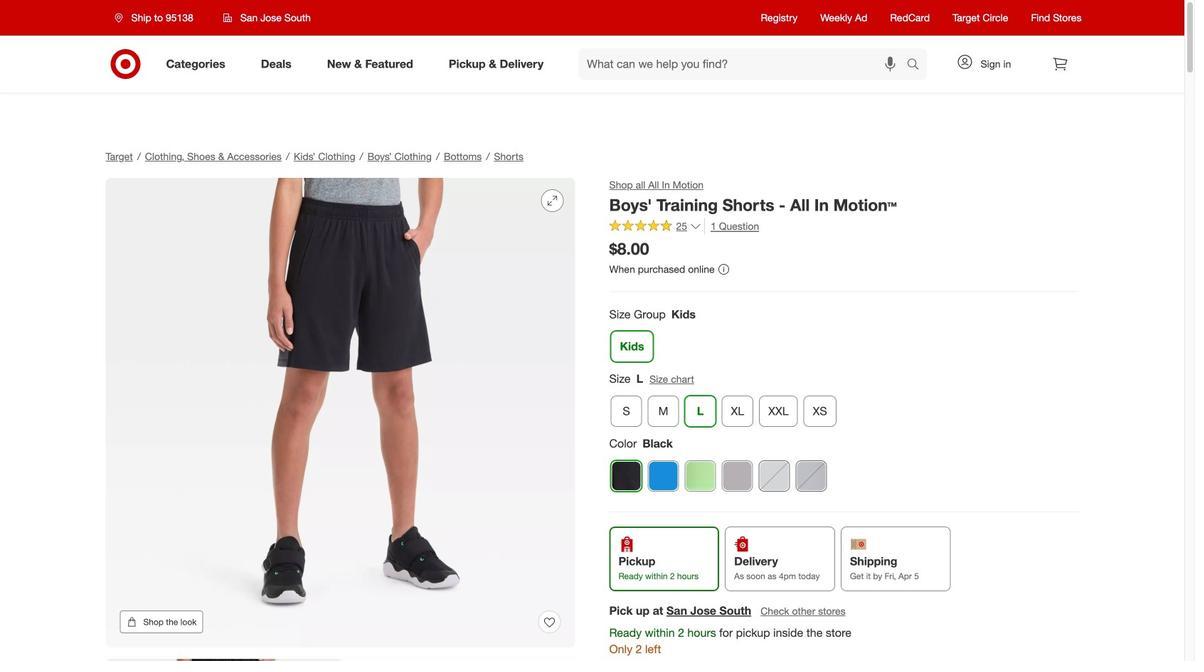 Task type: locate. For each thing, give the bounding box(es) containing it.
navy blue  - out of stock image
[[797, 461, 827, 491]]

green image
[[686, 461, 716, 491]]

0 vertical spatial group
[[608, 306, 1079, 368]]

1 vertical spatial group
[[608, 371, 1079, 433]]

light gray image
[[723, 461, 753, 491]]

group
[[608, 306, 1079, 368], [608, 371, 1079, 433]]

What can we help you find? suggestions appear below search field
[[579, 48, 911, 80]]



Task type: describe. For each thing, give the bounding box(es) containing it.
1 group from the top
[[608, 306, 1079, 368]]

blue image
[[649, 461, 679, 491]]

image gallery element
[[106, 178, 576, 661]]

boys' training shorts - all in motion™, 1 of 5 image
[[106, 178, 576, 648]]

2 group from the top
[[608, 371, 1079, 433]]

black image
[[612, 461, 642, 491]]

heather black  - out of stock image
[[760, 461, 790, 491]]



Task type: vqa. For each thing, say whether or not it's contained in the screenshot.
Black image
yes



